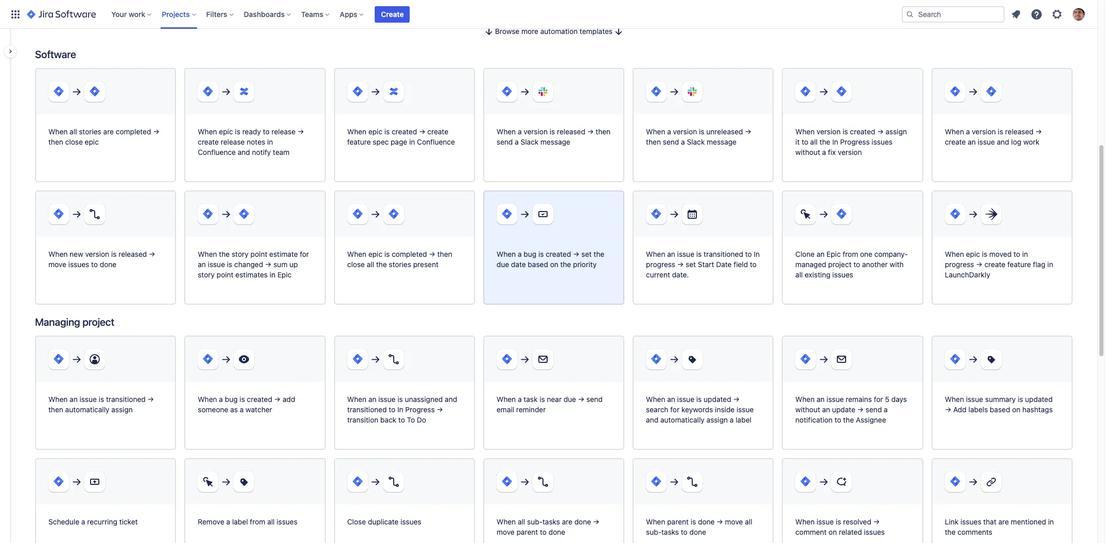 Task type: locate. For each thing, give the bounding box(es) containing it.
when inside when epic is completed → then close all the stories present
[[347, 250, 366, 259]]

1 horizontal spatial release
[[272, 127, 296, 136]]

0 horizontal spatial work
[[129, 10, 145, 18]]

more
[[522, 27, 538, 36]]

close
[[65, 138, 83, 146], [347, 260, 365, 269]]

0 vertical spatial without
[[796, 148, 820, 157]]

in inside "when epic is ready to release → create release notes in confluence and notify team"
[[267, 138, 273, 146]]

1 horizontal spatial close
[[347, 260, 365, 269]]

1 vertical spatial label
[[232, 517, 248, 526]]

1 without from the top
[[796, 148, 820, 157]]

in right mentioned
[[1048, 517, 1054, 526]]

2 horizontal spatial for
[[874, 395, 883, 404]]

in inside link issues that are mentioned in the comments
[[1048, 517, 1054, 526]]

1 vertical spatial based
[[990, 405, 1010, 414]]

0 horizontal spatial bug
[[225, 395, 238, 404]]

Search field
[[902, 6, 1005, 22]]

→ inside the 'when version is created → assign it to all the in progress issues without a fix version'
[[877, 127, 884, 136]]

story up changed
[[232, 250, 249, 259]]

point
[[251, 250, 267, 259], [217, 270, 234, 279]]

0 horizontal spatial confluence
[[198, 148, 236, 157]]

0 vertical spatial assign
[[886, 127, 907, 136]]

epic down sum
[[277, 270, 292, 279]]

your work
[[111, 10, 145, 18]]

progress up launchdarkly
[[945, 260, 974, 269]]

without down the it
[[796, 148, 820, 157]]

epic inside "when epic is ready to release → create release notes in confluence and notify team"
[[219, 127, 233, 136]]

when for when epic is moved to in progress → create feature flag in launchdarkly
[[945, 250, 964, 259]]

remove
[[198, 517, 224, 526]]

1 horizontal spatial label
[[736, 416, 752, 424]]

in right the "moved"
[[1022, 250, 1028, 259]]

0 vertical spatial epic
[[827, 250, 841, 259]]

0 horizontal spatial on
[[550, 260, 558, 269]]

moved
[[989, 250, 1012, 259]]

date
[[716, 260, 732, 269]]

1 horizontal spatial sub-
[[646, 528, 661, 537]]

link
[[945, 517, 959, 526]]

in right flag
[[1048, 260, 1053, 269]]

parent
[[667, 517, 689, 526], [517, 528, 538, 537]]

1 slack from the left
[[521, 138, 539, 146]]

when inside when a task is near due → send email reminder
[[497, 395, 516, 404]]

0 horizontal spatial assign
[[111, 405, 133, 414]]

2 message from the left
[[707, 138, 737, 146]]

1 horizontal spatial released
[[557, 127, 585, 136]]

dashboards
[[244, 10, 285, 18]]

confluence right page
[[417, 138, 455, 146]]

version inside when a version is unreleased → then send a slack message
[[673, 127, 697, 136]]

when epic is moved to in progress → create feature flag in launchdarkly
[[945, 250, 1053, 279]]

work inside dropdown button
[[129, 10, 145, 18]]

team
[[273, 148, 290, 157]]

issue inside when an issue is transitioned → then automatically assign
[[80, 395, 97, 404]]

is inside "when epic is ready to release → create release notes in confluence and notify team"
[[235, 127, 240, 136]]

created
[[392, 127, 417, 136], [850, 127, 875, 136], [546, 250, 571, 259], [247, 395, 272, 404]]

0 vertical spatial completed
[[116, 127, 151, 136]]

2 horizontal spatial in
[[832, 138, 838, 146]]

on left priority
[[550, 260, 558, 269]]

when a version is released → create an issue and log work
[[945, 127, 1042, 146]]

0 horizontal spatial in
[[397, 405, 403, 414]]

search image
[[906, 10, 914, 18]]

set inside when a bug is created → set the due date based on the priority
[[581, 250, 592, 259]]

0 horizontal spatial slack
[[521, 138, 539, 146]]

progress up current
[[646, 260, 675, 269]]

0 horizontal spatial from
[[250, 517, 265, 526]]

hashtags
[[1023, 405, 1053, 414]]

then inside when a version is unreleased → then send a slack message
[[646, 138, 661, 146]]

link issues that are mentioned in the comments
[[945, 517, 1054, 537]]

epic
[[219, 127, 233, 136], [368, 127, 382, 136], [85, 138, 99, 146], [368, 250, 382, 259], [966, 250, 980, 259]]

project right managing
[[82, 316, 114, 328]]

send for when a version is released → then send a slack message
[[497, 138, 513, 146]]

1 horizontal spatial confluence
[[417, 138, 455, 146]]

move inside when new version is released → move issues to done
[[48, 260, 66, 269]]

0 horizontal spatial tasks
[[543, 517, 560, 526]]

an inside when an issue is unassigned and transitioned to in progress → transition back to to do
[[368, 395, 376, 404]]

when a bug is created → add someone as a watcher link
[[184, 336, 326, 450]]

release
[[272, 127, 296, 136], [221, 138, 245, 146]]

close duplicate issues link
[[334, 458, 475, 543]]

1 horizontal spatial updated
[[1025, 395, 1053, 404]]

1 vertical spatial move
[[725, 517, 743, 526]]

release down ready
[[221, 138, 245, 146]]

1 horizontal spatial message
[[707, 138, 737, 146]]

created inside the 'when version is created → assign it to all the in progress issues without a fix version'
[[850, 127, 875, 136]]

clone an epic from one company- managed project to another with all existing issues
[[796, 250, 908, 279]]

watcher
[[246, 405, 272, 414]]

from inside remove a label from all issues link
[[250, 517, 265, 526]]

when epic is moved to in progress → create feature flag in launchdarkly link
[[932, 191, 1073, 305]]

in down sum
[[270, 270, 276, 279]]

1 horizontal spatial tasks
[[661, 528, 679, 537]]

then for when an issue is transitioned → then automatically assign
[[48, 405, 63, 414]]

when inside the when epic is moved to in progress → create feature flag in launchdarkly
[[945, 250, 964, 259]]

0 vertical spatial tasks
[[543, 517, 560, 526]]

existing
[[805, 270, 831, 279]]

sub-
[[527, 517, 543, 526], [646, 528, 661, 537]]

0 horizontal spatial move
[[48, 260, 66, 269]]

an inside when an issue is updated → search for keywords inside issue and automatically assign a label
[[667, 395, 675, 404]]

epic inside when epic is completed → then close all the stories present
[[368, 250, 382, 259]]

1 horizontal spatial from
[[843, 250, 858, 259]]

updated up hashtags
[[1025, 395, 1053, 404]]

all inside when parent is done → move all sub-tasks to done
[[745, 517, 752, 526]]

set up priority
[[581, 250, 592, 259]]

1 vertical spatial assign
[[111, 405, 133, 414]]

0 vertical spatial project
[[828, 260, 852, 269]]

tasks inside when parent is done → move all sub-tasks to done
[[661, 528, 679, 537]]

the inside the when the story point estimate for an issue is changed → sum up story point estimates in epic
[[219, 250, 230, 259]]

software
[[35, 48, 76, 60]]

an
[[968, 138, 976, 146], [667, 250, 675, 259], [817, 250, 825, 259], [198, 260, 206, 269], [70, 395, 78, 404], [368, 395, 376, 404], [667, 395, 675, 404], [817, 395, 825, 404], [822, 405, 830, 414]]

automation
[[540, 27, 578, 36]]

release up team on the top left of the page
[[272, 127, 296, 136]]

bug up date
[[524, 250, 537, 259]]

0 vertical spatial feature
[[347, 138, 371, 146]]

completed inside when epic is completed → then close all the stories present
[[392, 250, 427, 259]]

0 vertical spatial transitioned
[[704, 250, 743, 259]]

when all stories are completed → then close epic link
[[35, 68, 176, 182]]

0 vertical spatial based
[[528, 260, 548, 269]]

2 horizontal spatial move
[[725, 517, 743, 526]]

version for when a version is released → then send a slack message
[[524, 127, 548, 136]]

on
[[550, 260, 558, 269], [1012, 405, 1021, 414], [829, 528, 837, 537]]

due
[[497, 260, 509, 269], [564, 395, 576, 404]]

when inside the 'when version is created → assign it to all the in progress issues without a fix version'
[[796, 127, 815, 136]]

1 vertical spatial bug
[[225, 395, 238, 404]]

1 vertical spatial epic
[[277, 270, 292, 279]]

1 horizontal spatial completed
[[392, 250, 427, 259]]

and inside "when epic is ready to release → create release notes in confluence and notify team"
[[238, 148, 250, 157]]

as
[[230, 405, 238, 414]]

when for when all stories are completed → then close epic
[[48, 127, 68, 136]]

when for when a task is near due → send email reminder
[[497, 395, 516, 404]]

1 horizontal spatial point
[[251, 250, 267, 259]]

send inside when a task is near due → send email reminder
[[587, 395, 603, 404]]

filters button
[[203, 6, 238, 22]]

when inside "when epic is ready to release → create release notes in confluence and notify team"
[[198, 127, 217, 136]]

issue inside when an issue is transitioned to in progress → set start date field to current date.
[[677, 250, 694, 259]]

version inside the when a version is released → then send a slack message
[[524, 127, 548, 136]]

0 vertical spatial stories
[[79, 127, 101, 136]]

when inside when parent is done → move all sub-tasks to done
[[646, 517, 665, 526]]

from right the remove
[[250, 517, 265, 526]]

0 horizontal spatial released
[[119, 250, 147, 259]]

1 horizontal spatial move
[[497, 528, 515, 537]]

are inside when all sub-tasks are done → move parent to done
[[562, 517, 573, 526]]

2 slack from the left
[[687, 138, 705, 146]]

for left 5
[[874, 395, 883, 404]]

and down notes
[[238, 148, 250, 157]]

done
[[100, 260, 116, 269], [574, 517, 591, 526], [698, 517, 715, 526], [549, 528, 565, 537], [690, 528, 706, 537]]

0 horizontal spatial parent
[[517, 528, 538, 537]]

current
[[646, 270, 670, 279]]

when inside when an issue is unassigned and transitioned to in progress → transition back to to do
[[347, 395, 366, 404]]

comments
[[958, 528, 993, 537]]

1 vertical spatial project
[[82, 316, 114, 328]]

1 vertical spatial transitioned
[[106, 395, 146, 404]]

story
[[232, 250, 249, 259], [198, 270, 215, 279]]

from for epic
[[843, 250, 858, 259]]

2 updated from the left
[[1025, 395, 1053, 404]]

2 horizontal spatial assign
[[886, 127, 907, 136]]

0 horizontal spatial point
[[217, 270, 234, 279]]

→ inside when a task is near due → send email reminder
[[578, 395, 585, 404]]

when a task is near due → send email reminder
[[497, 395, 603, 414]]

create
[[427, 127, 448, 136], [198, 138, 219, 146], [945, 138, 966, 146], [985, 260, 1006, 269]]

bug for date
[[524, 250, 537, 259]]

0 horizontal spatial completed
[[116, 127, 151, 136]]

2 without from the top
[[796, 405, 820, 414]]

help image
[[1031, 8, 1043, 20]]

updated
[[704, 395, 731, 404], [1025, 395, 1053, 404]]

then
[[596, 127, 611, 136], [48, 138, 63, 146], [646, 138, 661, 146], [437, 250, 452, 259], [48, 405, 63, 414]]

on down summary
[[1012, 405, 1021, 414]]

0 horizontal spatial transitioned
[[106, 395, 146, 404]]

confluence inside when epic is created → create feature spec page in confluence
[[417, 138, 455, 146]]

when all sub-tasks are done → move parent to done link
[[483, 458, 625, 543]]

is inside the when a version is released → then send a slack message
[[550, 127, 555, 136]]

when a version is released → then send a slack message
[[497, 127, 611, 146]]

when for when parent is done → move all sub-tasks to done
[[646, 517, 665, 526]]

managed
[[796, 260, 826, 269]]

due right "near"
[[564, 395, 576, 404]]

1 horizontal spatial epic
[[827, 250, 841, 259]]

story left estimates
[[198, 270, 215, 279]]

0 vertical spatial from
[[843, 250, 858, 259]]

is inside when an issue is unassigned and transitioned to in progress → transition back to to do
[[398, 395, 403, 404]]

2 vertical spatial for
[[670, 405, 680, 414]]

based down summary
[[990, 405, 1010, 414]]

0 horizontal spatial for
[[300, 250, 309, 259]]

0 horizontal spatial automatically
[[65, 405, 109, 414]]

1 vertical spatial due
[[564, 395, 576, 404]]

0 horizontal spatial progress
[[646, 260, 675, 269]]

1 vertical spatial progress
[[405, 405, 435, 414]]

based right date
[[528, 260, 548, 269]]

to inside clone an epic from one company- managed project to another with all existing issues
[[854, 260, 860, 269]]

and left log
[[997, 138, 1009, 146]]

1 vertical spatial feature
[[1008, 260, 1031, 269]]

when inside when an issue is updated → search for keywords inside issue and automatically assign a label
[[646, 395, 665, 404]]

primary element
[[6, 0, 902, 29]]

when an issue is transitioned → then automatically assign
[[48, 395, 154, 414]]

1 vertical spatial story
[[198, 270, 215, 279]]

1 horizontal spatial progress
[[840, 138, 870, 146]]

epic for when epic is moved to in progress → create feature flag in launchdarkly
[[966, 250, 980, 259]]

assign inside when an issue is transitioned → then automatically assign
[[111, 405, 133, 414]]

when for when issue summary is updated → add labels based on hashtags
[[945, 395, 964, 404]]

0 vertical spatial progress
[[840, 138, 870, 146]]

another
[[862, 260, 888, 269]]

work right your
[[129, 10, 145, 18]]

1 horizontal spatial transitioned
[[347, 405, 387, 414]]

from inside clone an epic from one company- managed project to another with all existing issues
[[843, 250, 858, 259]]

teams button
[[298, 6, 334, 22]]

0 horizontal spatial close
[[65, 138, 83, 146]]

updated inside when an issue is updated → search for keywords inside issue and automatically assign a label
[[704, 395, 731, 404]]

then inside when all stories are completed → then close epic
[[48, 138, 63, 146]]

set up the date.
[[686, 260, 696, 269]]

notes
[[247, 138, 265, 146]]

progress inside when an issue is unassigned and transitioned to in progress → transition back to to do
[[405, 405, 435, 414]]

1 vertical spatial from
[[250, 517, 265, 526]]

an inside when an issue is transitioned → then automatically assign
[[70, 395, 78, 404]]

start
[[698, 260, 714, 269]]

when issue is resolved → comment on related issues link
[[782, 458, 923, 543]]

1 vertical spatial without
[[796, 405, 820, 414]]

0 vertical spatial due
[[497, 260, 509, 269]]

are for when
[[103, 127, 114, 136]]

project up existing
[[828, 260, 852, 269]]

1 horizontal spatial story
[[232, 250, 249, 259]]

are
[[103, 127, 114, 136], [562, 517, 573, 526], [999, 517, 1009, 526]]

epic inside when all stories are completed → then close epic
[[85, 138, 99, 146]]

message for released
[[541, 138, 570, 146]]

ticket
[[119, 517, 138, 526]]

is inside when an issue is transitioned to in progress → set start date field to current date.
[[696, 250, 702, 259]]

jira software image
[[27, 8, 96, 20], [27, 8, 96, 20]]

a inside 'when an issue remains for 5 days without an update → send a notification to the assignee'
[[884, 405, 888, 414]]

labels
[[969, 405, 988, 414]]

1 horizontal spatial are
[[562, 517, 573, 526]]

in right page
[[409, 138, 415, 146]]

are inside link issues that are mentioned in the comments
[[999, 517, 1009, 526]]

1 horizontal spatial assign
[[707, 416, 728, 424]]

1 updated from the left
[[704, 395, 731, 404]]

with
[[890, 260, 904, 269]]

work right log
[[1024, 138, 1040, 146]]

2 horizontal spatial released
[[1005, 127, 1034, 136]]

1 vertical spatial work
[[1024, 138, 1040, 146]]

version inside when a version is released → create an issue and log work
[[972, 127, 996, 136]]

and inside when an issue is updated → search for keywords inside issue and automatically assign a label
[[646, 416, 659, 424]]

date.
[[672, 270, 689, 279]]

2 progress from the left
[[945, 260, 974, 269]]

appswitcher icon image
[[9, 8, 22, 20]]

2 vertical spatial transitioned
[[347, 405, 387, 414]]

summary
[[985, 395, 1016, 404]]

0 horizontal spatial based
[[528, 260, 548, 269]]

and right unassigned
[[445, 395, 457, 404]]

on left related
[[829, 528, 837, 537]]

→ inside when epic is completed → then close all the stories present
[[429, 250, 435, 259]]

feature left spec
[[347, 138, 371, 146]]

when inside when all stories are completed → then close epic
[[48, 127, 68, 136]]

0 horizontal spatial progress
[[405, 405, 435, 414]]

1 message from the left
[[541, 138, 570, 146]]

version inside when new version is released → move issues to done
[[85, 250, 109, 259]]

an for when an issue is updated → search for keywords inside issue and automatically assign a label
[[667, 395, 675, 404]]

1 horizontal spatial work
[[1024, 138, 1040, 146]]

point up changed
[[251, 250, 267, 259]]

0 vertical spatial parent
[[667, 517, 689, 526]]

when for when the story point estimate for an issue is changed → sum up story point estimates in epic
[[198, 250, 217, 259]]

due left date
[[497, 260, 509, 269]]

issues inside clone an epic from one company- managed project to another with all existing issues
[[833, 270, 853, 279]]

0 vertical spatial label
[[736, 416, 752, 424]]

on inside when issue summary is updated → add labels based on hashtags
[[1012, 405, 1021, 414]]

is inside when issue is resolved → comment on related issues
[[836, 517, 841, 526]]

from left one
[[843, 250, 858, 259]]

and down "search"
[[646, 416, 659, 424]]

1 horizontal spatial due
[[564, 395, 576, 404]]

1 horizontal spatial stories
[[389, 260, 411, 269]]

based
[[528, 260, 548, 269], [990, 405, 1010, 414]]

1 horizontal spatial project
[[828, 260, 852, 269]]

feature left flag
[[1008, 260, 1031, 269]]

1 vertical spatial confluence
[[198, 148, 236, 157]]

→ inside when an issue is transitioned → then automatically assign
[[148, 395, 154, 404]]

when for when a version is released → then send a slack message
[[497, 127, 516, 136]]

an for clone an epic from one company- managed project to another with all existing issues
[[817, 250, 825, 259]]

2 horizontal spatial are
[[999, 517, 1009, 526]]

1 horizontal spatial based
[[990, 405, 1010, 414]]

set inside when an issue is transitioned to in progress → set start date field to current date.
[[686, 260, 696, 269]]

2 vertical spatial move
[[497, 528, 515, 537]]

without up notification at the bottom of the page
[[796, 405, 820, 414]]

estimate
[[269, 250, 298, 259]]

banner
[[0, 0, 1098, 29]]

1 vertical spatial close
[[347, 260, 365, 269]]

epic inside the when epic is moved to in progress → create feature flag in launchdarkly
[[966, 250, 980, 259]]

2 horizontal spatial on
[[1012, 405, 1021, 414]]

add
[[283, 395, 295, 404]]

updated for on
[[1025, 395, 1053, 404]]

when a version is released → create an issue and log work link
[[932, 68, 1073, 182]]

for right "search"
[[670, 405, 680, 414]]

clone
[[796, 250, 815, 259]]

1 horizontal spatial parent
[[667, 517, 689, 526]]

message
[[541, 138, 570, 146], [707, 138, 737, 146]]

bug up as on the left bottom of page
[[225, 395, 238, 404]]

confluence inside "when epic is ready to release → create release notes in confluence and notify team"
[[198, 148, 236, 157]]

for inside 'when an issue remains for 5 days without an update → send a notification to the assignee'
[[874, 395, 883, 404]]

for
[[300, 250, 309, 259], [874, 395, 883, 404], [670, 405, 680, 414]]

are for link
[[999, 517, 1009, 526]]

are inside when all stories are completed → then close epic
[[103, 127, 114, 136]]

on inside when a bug is created → set the due date based on the priority
[[550, 260, 558, 269]]

stories inside when epic is completed → then close all the stories present
[[389, 260, 411, 269]]

when epic is completed → then close all the stories present
[[347, 250, 452, 269]]

send inside when a version is unreleased → then send a slack message
[[663, 138, 679, 146]]

a inside when an issue is updated → search for keywords inside issue and automatically assign a label
[[730, 416, 734, 424]]

all inside when epic is completed → then close all the stories present
[[367, 260, 374, 269]]

confluence left notify
[[198, 148, 236, 157]]

→ inside when all sub-tasks are done → move parent to done
[[593, 517, 600, 526]]

message inside the when a version is released → then send a slack message
[[541, 138, 570, 146]]

released inside the when a version is released → then send a slack message
[[557, 127, 585, 136]]

0 vertical spatial for
[[300, 250, 309, 259]]

1 horizontal spatial bug
[[524, 250, 537, 259]]

unreleased
[[706, 127, 743, 136]]

in up notify
[[267, 138, 273, 146]]

point left estimates
[[217, 270, 234, 279]]

0 vertical spatial on
[[550, 260, 558, 269]]

when issue summary is updated → add labels based on hashtags
[[945, 395, 1053, 414]]

version for when new version is released → move issues to done
[[85, 250, 109, 259]]

2 vertical spatial on
[[829, 528, 837, 537]]

when parent is done → move all sub-tasks to done
[[646, 517, 752, 537]]

epic up existing
[[827, 250, 841, 259]]

when a version is released → then send a slack message link
[[483, 68, 625, 182]]

feature inside the when epic is moved to in progress → create feature flag in launchdarkly
[[1008, 260, 1031, 269]]

1 progress from the left
[[646, 260, 675, 269]]

→ inside the when a version is released → then send a slack message
[[587, 127, 594, 136]]

transitioned inside when an issue is transitioned to in progress → set start date field to current date.
[[704, 250, 743, 259]]

1 horizontal spatial in
[[754, 250, 760, 259]]

0 horizontal spatial stories
[[79, 127, 101, 136]]

search
[[646, 405, 668, 414]]

1 vertical spatial completed
[[392, 250, 427, 259]]

is
[[235, 127, 240, 136], [384, 127, 390, 136], [550, 127, 555, 136], [699, 127, 705, 136], [843, 127, 848, 136], [998, 127, 1003, 136], [111, 250, 117, 259], [384, 250, 390, 259], [538, 250, 544, 259], [696, 250, 702, 259], [982, 250, 988, 259], [227, 260, 232, 269], [99, 395, 104, 404], [240, 395, 245, 404], [398, 395, 403, 404], [540, 395, 545, 404], [696, 395, 702, 404], [1018, 395, 1023, 404], [691, 517, 696, 526], [836, 517, 841, 526]]

for right the estimate
[[300, 250, 309, 259]]

message inside when a version is unreleased → then send a slack message
[[707, 138, 737, 146]]

inside
[[715, 405, 735, 414]]

updated up inside
[[704, 395, 731, 404]]

schedule a recurring ticket link
[[35, 458, 176, 543]]



Task type: vqa. For each thing, say whether or not it's contained in the screenshot.
that
yes



Task type: describe. For each thing, give the bounding box(es) containing it.
all inside the 'when version is created → assign it to all the in progress issues without a fix version'
[[810, 138, 818, 146]]

in inside when an issue is unassigned and transitioned to in progress → transition back to to do
[[397, 405, 403, 414]]

is inside when issue summary is updated → add labels based on hashtags
[[1018, 395, 1023, 404]]

progress inside when an issue is transitioned to in progress → set start date field to current date.
[[646, 260, 675, 269]]

sidebar navigation image
[[0, 41, 23, 62]]

to inside when parent is done → move all sub-tasks to done
[[681, 528, 688, 537]]

for inside when an issue is updated → search for keywords inside issue and automatically assign a label
[[670, 405, 680, 414]]

automatically inside when an issue is updated → search for keywords inside issue and automatically assign a label
[[660, 416, 705, 424]]

browse
[[495, 27, 520, 36]]

→ inside when epic is created → create feature spec page in confluence
[[419, 127, 425, 136]]

send for when a version is unreleased → then send a slack message
[[663, 138, 679, 146]]

when a version is unreleased → then send a slack message
[[646, 127, 752, 146]]

issues inside link issues that are mentioned in the comments
[[961, 517, 982, 526]]

your profile and settings image
[[1073, 8, 1085, 20]]

sum
[[273, 260, 288, 269]]

an for when an issue is transitioned → then automatically assign
[[70, 395, 78, 404]]

when the story point estimate for an issue is changed → sum up story point estimates in epic link
[[184, 191, 326, 305]]

when for when an issue is unassigned and transitioned to in progress → transition back to to do
[[347, 395, 366, 404]]

epic inside clone an epic from one company- managed project to another with all existing issues
[[827, 250, 841, 259]]

when epic is completed → then close all the stories present link
[[334, 191, 475, 305]]

ready
[[242, 127, 261, 136]]

due inside when a bug is created → set the due date based on the priority
[[497, 260, 509, 269]]

when version is created → assign it to all the in progress issues without a fix version
[[796, 127, 907, 157]]

issue inside when an issue is unassigned and transitioned to in progress → transition back to to do
[[378, 395, 396, 404]]

when for when an issue is updated → search for keywords inside issue and automatically assign a label
[[646, 395, 665, 404]]

all inside when all stories are completed → then close epic
[[70, 127, 77, 136]]

link issues that are mentioned in the comments link
[[932, 458, 1073, 543]]

dashboards button
[[241, 6, 295, 22]]

0 horizontal spatial label
[[232, 517, 248, 526]]

task
[[524, 395, 538, 404]]

create inside "when epic is ready to release → create release notes in confluence and notify team"
[[198, 138, 219, 146]]

message for unreleased
[[707, 138, 737, 146]]

when for when a version is released → create an issue and log work
[[945, 127, 964, 136]]

when for when a version is unreleased → then send a slack message
[[646, 127, 665, 136]]

→ inside when parent is done → move all sub-tasks to done
[[717, 517, 723, 526]]

is inside the 'when version is created → assign it to all the in progress issues without a fix version'
[[843, 127, 848, 136]]

sub- inside when all sub-tasks are done → move parent to done
[[527, 517, 543, 526]]

slack for unreleased
[[687, 138, 705, 146]]

created inside when a bug is created → set the due date based on the priority
[[546, 250, 571, 259]]

issues inside when issue is resolved → comment on related issues
[[864, 528, 885, 537]]

due inside when a task is near due → send email reminder
[[564, 395, 576, 404]]

a inside schedule a recurring ticket link
[[81, 517, 85, 526]]

an for when an issue is transitioned to in progress → set start date field to current date.
[[667, 250, 675, 259]]

when epic is ready to release → create release notes in confluence and notify team
[[198, 127, 304, 157]]

0 vertical spatial release
[[272, 127, 296, 136]]

up
[[289, 260, 298, 269]]

→ inside when an issue is unassigned and transitioned to in progress → transition back to to do
[[437, 405, 443, 414]]

assign inside the 'when version is created → assign it to all the in progress issues without a fix version'
[[886, 127, 907, 136]]

parent inside when parent is done → move all sub-tasks to done
[[667, 517, 689, 526]]

page
[[391, 138, 407, 146]]

0 horizontal spatial project
[[82, 316, 114, 328]]

based inside when issue summary is updated → add labels based on hashtags
[[990, 405, 1010, 414]]

then for when a version is unreleased → then send a slack message
[[646, 138, 661, 146]]

browse more automation templates
[[495, 27, 613, 36]]

without inside the 'when version is created → assign it to all the in progress issues without a fix version'
[[796, 148, 820, 157]]

epic for when epic is ready to release → create release notes in confluence and notify team
[[219, 127, 233, 136]]

to inside when all sub-tasks are done → move parent to done
[[540, 528, 547, 537]]

0 vertical spatial point
[[251, 250, 267, 259]]

present
[[413, 260, 439, 269]]

when for when an issue remains for 5 days without an update → send a notification to the assignee
[[796, 395, 815, 404]]

when for when a bug is created → add someone as a watcher
[[198, 395, 217, 404]]

create inside the when epic is moved to in progress → create feature flag in launchdarkly
[[985, 260, 1006, 269]]

is inside when an issue is transitioned → then automatically assign
[[99, 395, 104, 404]]

notification
[[796, 416, 833, 424]]

it
[[796, 138, 800, 146]]

recurring
[[87, 517, 117, 526]]

all inside when all sub-tasks are done → move parent to done
[[518, 517, 525, 526]]

updated for inside
[[704, 395, 731, 404]]

close inside when all stories are completed → then close epic
[[65, 138, 83, 146]]

epic for when epic is completed → then close all the stories present
[[368, 250, 382, 259]]

is inside when an issue is updated → search for keywords inside issue and automatically assign a label
[[696, 395, 702, 404]]

tasks inside when all sub-tasks are done → move parent to done
[[543, 517, 560, 526]]

bug for a
[[225, 395, 238, 404]]

when epic is created → create feature spec page in confluence link
[[334, 68, 475, 182]]

automatically inside when an issue is transitioned → then automatically assign
[[65, 405, 109, 414]]

then for when all stories are completed → then close epic
[[48, 138, 63, 146]]

banner containing your work
[[0, 0, 1098, 29]]

a inside when a task is near due → send email reminder
[[518, 395, 522, 404]]

in inside the 'when version is created → assign it to all the in progress issues without a fix version'
[[832, 138, 838, 146]]

parent inside when all sub-tasks are done → move parent to done
[[517, 528, 538, 537]]

send inside 'when an issue remains for 5 days without an update → send a notification to the assignee'
[[866, 405, 882, 414]]

when an issue is updated → search for keywords inside issue and automatically assign a label
[[646, 395, 754, 424]]

email
[[497, 405, 514, 414]]

when for when a bug is created → set the due date based on the priority
[[497, 250, 516, 259]]

version for when a version is released → create an issue and log work
[[972, 127, 996, 136]]

is inside when epic is created → create feature spec page in confluence
[[384, 127, 390, 136]]

update
[[832, 405, 855, 414]]

date
[[511, 260, 526, 269]]

mentioned
[[1011, 517, 1046, 526]]

filters
[[206, 10, 227, 18]]

a inside the 'when version is created → assign it to all the in progress issues without a fix version'
[[822, 148, 826, 157]]

1 vertical spatial point
[[217, 270, 234, 279]]

→ inside when a bug is created → set the due date based on the priority
[[573, 250, 580, 259]]

when an issue remains for 5 days without an update → send a notification to the assignee link
[[782, 336, 923, 450]]

remove a label from all issues link
[[184, 458, 326, 543]]

done inside when new version is released → move issues to done
[[100, 260, 116, 269]]

teams
[[301, 10, 323, 18]]

in inside when an issue is transitioned to in progress → set start date field to current date.
[[754, 250, 760, 259]]

notifications image
[[1010, 8, 1022, 20]]

when a bug is created → set the due date based on the priority link
[[483, 191, 625, 305]]

when for when new version is released → move issues to done
[[48, 250, 68, 259]]

when new version is released → move issues to done link
[[35, 191, 176, 305]]

from for label
[[250, 517, 265, 526]]

when for when an issue is transitioned to in progress → set start date field to current date.
[[646, 250, 665, 259]]

when an issue is updated → search for keywords inside issue and automatically assign a label link
[[633, 336, 774, 450]]

is inside when a bug is created → set the due date based on the priority
[[538, 250, 544, 259]]

an for when an issue remains for 5 days without an update → send a notification to the assignee
[[817, 395, 825, 404]]

to
[[407, 416, 415, 424]]

slack for released
[[521, 138, 539, 146]]

when epic is ready to release → create release notes in confluence and notify team link
[[184, 68, 326, 182]]

reminder
[[516, 405, 546, 414]]

when an issue is transitioned to in progress → set start date field to current date. link
[[633, 191, 774, 305]]

work inside when a version is released → create an issue and log work
[[1024, 138, 1040, 146]]

do
[[417, 416, 426, 424]]

an inside the when the story point estimate for an issue is changed → sum up story point estimates in epic
[[198, 260, 206, 269]]

when for when an issue is transitioned → then automatically assign
[[48, 395, 68, 404]]

created inside when a bug is created → add someone as a watcher
[[247, 395, 272, 404]]

unassigned
[[405, 395, 443, 404]]

when a version is unreleased → then send a slack message link
[[633, 68, 774, 182]]

transitioned for →
[[106, 395, 146, 404]]

0 horizontal spatial release
[[221, 138, 245, 146]]

based inside when a bug is created → set the due date based on the priority
[[528, 260, 548, 269]]

project inside clone an epic from one company- managed project to another with all existing issues
[[828, 260, 852, 269]]

→ inside "when epic is ready to release → create release notes in confluence and notify team"
[[298, 127, 304, 136]]

near
[[547, 395, 562, 404]]

when an issue is transitioned → then automatically assign link
[[35, 336, 176, 450]]

when for when epic is completed → then close all the stories present
[[347, 250, 366, 259]]

feature inside when epic is created → create feature spec page in confluence
[[347, 138, 371, 146]]

version for when a version is unreleased → then send a slack message
[[673, 127, 697, 136]]

and inside when a version is released → create an issue and log work
[[997, 138, 1009, 146]]

is inside when epic is completed → then close all the stories present
[[384, 250, 390, 259]]

epic for when epic is created → create feature spec page in confluence
[[368, 127, 382, 136]]

schedule
[[48, 517, 79, 526]]

→ inside when new version is released → move issues to done
[[149, 250, 155, 259]]

apps button
[[337, 6, 368, 22]]

new
[[70, 250, 83, 259]]

spec
[[373, 138, 389, 146]]

transitioned for to
[[704, 250, 743, 259]]

when an issue is unassigned and transitioned to in progress → transition back to to do link
[[334, 336, 475, 450]]

0 horizontal spatial story
[[198, 270, 215, 279]]

your
[[111, 10, 127, 18]]

your work button
[[108, 6, 156, 22]]

settings image
[[1051, 8, 1064, 20]]

the inside 'when an issue remains for 5 days without an update → send a notification to the assignee'
[[843, 416, 854, 424]]

issues inside the 'when version is created → assign it to all the in progress issues without a fix version'
[[872, 138, 893, 146]]

log
[[1011, 138, 1022, 146]]

when an issue remains for 5 days without an update → send a notification to the assignee
[[796, 395, 907, 424]]

close duplicate issues
[[347, 517, 421, 526]]

flag
[[1033, 260, 1046, 269]]

templates
[[580, 27, 613, 36]]

on inside when issue is resolved → comment on related issues
[[829, 528, 837, 537]]

when for when epic is created → create feature spec page in confluence
[[347, 127, 366, 136]]

when version is created → assign it to all the in progress issues without a fix version link
[[782, 68, 923, 182]]

when the story point estimate for an issue is changed → sum up story point estimates in epic
[[198, 250, 309, 279]]

progress inside the when epic is moved to in progress → create feature flag in launchdarkly
[[945, 260, 974, 269]]

an for when an issue is unassigned and transitioned to in progress → transition back to to do
[[368, 395, 376, 404]]

create button
[[375, 6, 410, 22]]

then for when a version is released → then send a slack message
[[596, 127, 611, 136]]

a inside when a version is released → create an issue and log work
[[966, 127, 970, 136]]

is inside when a version is unreleased → then send a slack message
[[699, 127, 705, 136]]

and inside when an issue is unassigned and transitioned to in progress → transition back to to do
[[445, 395, 457, 404]]

changed
[[234, 260, 263, 269]]

close
[[347, 517, 366, 526]]

when for when issue is resolved → comment on related issues
[[796, 517, 815, 526]]

released inside when new version is released → move issues to done
[[119, 250, 147, 259]]

→ inside when a version is released → create an issue and log work
[[1036, 127, 1042, 136]]

to inside 'when an issue remains for 5 days without an update → send a notification to the assignee'
[[835, 416, 841, 424]]

priority
[[573, 260, 597, 269]]

→ inside the when epic is moved to in progress → create feature flag in launchdarkly
[[976, 260, 983, 269]]

notify
[[252, 148, 271, 157]]

transitioned inside when an issue is unassigned and transitioned to in progress → transition back to to do
[[347, 405, 387, 414]]

is inside when a version is released → create an issue and log work
[[998, 127, 1003, 136]]

when for when epic is ready to release → create release notes in confluence and notify team
[[198, 127, 217, 136]]

when a task is near due → send email reminder link
[[483, 336, 625, 450]]

when parent is done → move all sub-tasks to done link
[[633, 458, 774, 543]]

when epic is created → create feature spec page in confluence
[[347, 127, 455, 146]]

issue inside when issue is resolved → comment on related issues
[[817, 517, 834, 526]]

clone an epic from one company- managed project to another with all existing issues link
[[782, 191, 923, 305]]

for inside the when the story point estimate for an issue is changed → sum up story point estimates in epic
[[300, 250, 309, 259]]

send for when a task is near due → send email reminder
[[587, 395, 603, 404]]

when issue summary is updated → add labels based on hashtags link
[[932, 336, 1073, 450]]

to inside when new version is released → move issues to done
[[91, 260, 98, 269]]

when for when all sub-tasks are done → move parent to done
[[497, 517, 516, 526]]

someone
[[198, 405, 228, 414]]

managing project
[[35, 316, 114, 328]]

is inside the when the story point estimate for an issue is changed → sum up story point estimates in epic
[[227, 260, 232, 269]]

move inside when all sub-tasks are done → move parent to done
[[497, 528, 515, 537]]

→ inside 'when an issue remains for 5 days without an update → send a notification to the assignee'
[[857, 405, 864, 414]]

is inside the when epic is moved to in progress → create feature flag in launchdarkly
[[982, 250, 988, 259]]

when an issue is unassigned and transitioned to in progress → transition back to to do
[[347, 395, 457, 424]]

when a bug is created → add someone as a watcher
[[198, 395, 295, 414]]

field
[[734, 260, 748, 269]]

to inside the when epic is moved to in progress → create feature flag in launchdarkly
[[1014, 250, 1020, 259]]

comment
[[796, 528, 827, 537]]

an inside when a version is released → create an issue and log work
[[968, 138, 976, 146]]

→ inside when an issue is transitioned to in progress → set start date field to current date.
[[677, 260, 684, 269]]

released for message
[[557, 127, 585, 136]]

one
[[860, 250, 873, 259]]

when a bug is created → set the due date based on the priority
[[497, 250, 604, 269]]

when for when version is created → assign it to all the in progress issues without a fix version
[[796, 127, 815, 136]]

resolved
[[843, 517, 872, 526]]

assignee
[[856, 416, 886, 424]]

is inside when a task is near due → send email reminder
[[540, 395, 545, 404]]

without inside 'when an issue remains for 5 days without an update → send a notification to the assignee'
[[796, 405, 820, 414]]

5
[[885, 395, 890, 404]]

→ inside the when the story point estimate for an issue is changed → sum up story point estimates in epic
[[265, 260, 272, 269]]

is inside when new version is released → move issues to done
[[111, 250, 117, 259]]

remains
[[846, 395, 872, 404]]

released for log
[[1005, 127, 1034, 136]]

schedule a recurring ticket
[[48, 517, 138, 526]]

to inside the 'when version is created → assign it to all the in progress issues without a fix version'
[[802, 138, 808, 146]]

days
[[892, 395, 907, 404]]

label inside when an issue is updated → search for keywords inside issue and automatically assign a label
[[736, 416, 752, 424]]



